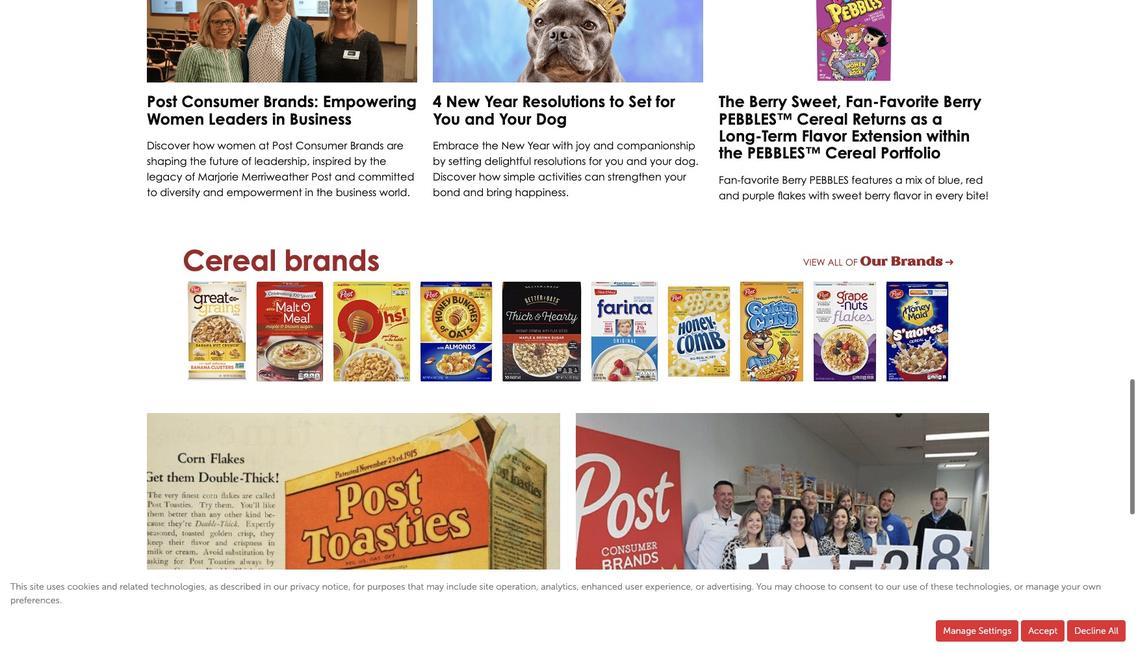 Task type: locate. For each thing, give the bounding box(es) containing it.
activities
[[538, 170, 582, 183]]

to right choose
[[828, 582, 837, 593]]

a left mix
[[896, 173, 903, 186]]

post
[[147, 92, 177, 111], [272, 139, 293, 152], [311, 170, 332, 183]]

portfolio
[[881, 143, 941, 163]]

site inside , for purposes that may include site operation, analytics, enhanced user experience, or advertising. you may choose to consent to our use of these technologies, or manage your own preferences.
[[480, 582, 494, 593]]

1 horizontal spatial with
[[809, 189, 830, 202]]

0 vertical spatial cereal
[[797, 109, 848, 128]]

1 horizontal spatial technologies,
[[956, 582, 1012, 593]]

red
[[967, 173, 984, 186]]

and left purple
[[719, 189, 740, 202]]

purple
[[743, 189, 775, 202]]

for up can
[[589, 155, 602, 168]]

you inside , for purposes that may include site operation, analytics, enhanced user experience, or advertising. you may choose to consent to our use of these technologies, or manage your own preferences.
[[757, 582, 773, 593]]

or left advertising.
[[696, 582, 705, 593]]

consent
[[839, 582, 873, 593]]

2 may from the left
[[775, 582, 793, 593]]

1 vertical spatial year
[[528, 139, 550, 152]]

2 horizontal spatial in
[[925, 189, 933, 202]]

berry up flakes
[[783, 173, 807, 186]]

0 vertical spatial for
[[656, 92, 676, 111]]

for
[[656, 92, 676, 111], [589, 155, 602, 168], [353, 582, 365, 593]]

0 vertical spatial a
[[933, 109, 943, 128]]

experience,
[[646, 582, 694, 593]]

0 horizontal spatial in
[[272, 109, 285, 128]]

within
[[927, 126, 970, 146]]

a up portfolio
[[933, 109, 943, 128]]

post down inspired
[[311, 170, 332, 183]]

1 vertical spatial you
[[757, 582, 773, 593]]

0 horizontal spatial may
[[427, 582, 444, 593]]

0 vertical spatial fan-
[[846, 92, 880, 111]]

strengthen
[[608, 170, 662, 183]]

and up you at right
[[594, 139, 614, 152]]

enhanced
[[582, 582, 623, 593]]

related
[[120, 582, 148, 593]]

the left the business
[[316, 186, 333, 199]]

discover up bond
[[433, 170, 476, 183]]

grape nuts image
[[813, 282, 877, 382]]

new
[[446, 92, 480, 111], [502, 139, 525, 152]]

year up resolutions
[[528, 139, 550, 152]]

discover inside discover how women at post consumer brands are shaping the future of leadership, inspired by the legacy of marjorie merriweather post and committed to diversity and empowerment in the business world.
[[147, 139, 190, 152]]

for right ,
[[353, 582, 365, 593]]

features
[[852, 173, 893, 186]]

post up leadership,
[[272, 139, 293, 152]]

4 new year resolutions to set for you and your dog link
[[433, 92, 676, 128]]

2 by from the left
[[433, 155, 446, 168]]

as left the described
[[209, 582, 218, 593]]

1 horizontal spatial a
[[933, 109, 943, 128]]

technologies,
[[151, 582, 207, 593], [956, 582, 1012, 593]]

1 vertical spatial pebbles™
[[748, 143, 821, 163]]

1 horizontal spatial in
[[305, 186, 314, 199]]

resolutions
[[522, 92, 606, 111]]

in
[[272, 109, 285, 128], [305, 186, 314, 199], [925, 189, 933, 202]]

0 horizontal spatial discover
[[147, 139, 190, 152]]

of right use
[[920, 582, 929, 593]]

of right mix
[[926, 173, 936, 186]]

for inside embrace the new year with joy and companionship by setting delightful resolutions for you and your dog. discover how simple activities can strengthen your bond and bring happiness.
[[589, 155, 602, 168]]

and
[[465, 109, 495, 128], [594, 139, 614, 152], [627, 155, 647, 168], [335, 170, 355, 183], [203, 186, 224, 199], [463, 186, 484, 199], [719, 189, 740, 202], [102, 582, 117, 593]]

bond
[[433, 186, 460, 199]]

post inside post consumer brands: empowering women leaders in business
[[147, 92, 177, 111]]

technologies, right these at the right bottom
[[956, 582, 1012, 593]]

1 vertical spatial post
[[272, 139, 293, 152]]

returns
[[853, 109, 907, 128]]

in right flavor
[[925, 189, 933, 202]]

2 vertical spatial post
[[311, 170, 332, 183]]

1 vertical spatial our
[[887, 582, 901, 593]]

fan-favorite berry pebbles features a mix of blue, red and purple flakes with sweet berry flavor in every bite!
[[719, 173, 989, 202]]

1 horizontal spatial you
[[757, 582, 773, 593]]

you up embrace
[[433, 109, 461, 128]]

year left dog
[[485, 92, 518, 111]]

happiness.
[[515, 186, 569, 199]]

0 horizontal spatial you
[[433, 109, 461, 128]]

year inside embrace the new year with joy and companionship by setting delightful resolutions for you and your dog. discover how simple activities can strengthen your bond and bring happiness.
[[528, 139, 550, 152]]

0 horizontal spatial year
[[485, 92, 518, 111]]

fan-
[[846, 92, 880, 111], [719, 173, 741, 186]]

favorite
[[741, 173, 780, 186]]

0 vertical spatial new
[[446, 92, 480, 111]]

flavor
[[802, 126, 847, 146]]

berry
[[749, 92, 788, 111], [944, 92, 982, 111], [783, 173, 807, 186]]

1 horizontal spatial may
[[775, 582, 793, 593]]

technologies, inside , for purposes that may include site operation, analytics, enhanced user experience, or advertising. you may choose to consent to our use of these technologies, or manage your own preferences.
[[956, 582, 1012, 593]]

1 vertical spatial with
[[809, 189, 830, 202]]

business
[[290, 109, 352, 128]]

how up the bring
[[479, 170, 501, 183]]

post toasties old corn flakes breakfast cereal image
[[147, 413, 561, 653]]

1 vertical spatial discover
[[433, 170, 476, 183]]

2 vertical spatial for
[[353, 582, 365, 593]]

pebbles™
[[719, 109, 793, 128], [748, 143, 821, 163]]

the up 'favorite'
[[719, 143, 743, 163]]

in right leaders
[[272, 109, 285, 128]]

1 vertical spatial new
[[502, 139, 525, 152]]

1 horizontal spatial by
[[433, 155, 446, 168]]

1 vertical spatial cereal
[[826, 143, 877, 163]]

0 horizontal spatial site
[[30, 582, 44, 593]]

0 vertical spatial with
[[553, 139, 573, 152]]

discover
[[147, 139, 190, 152], [433, 170, 476, 183]]

0 horizontal spatial how
[[193, 139, 215, 152]]

legacy
[[147, 170, 182, 183]]

you right advertising.
[[757, 582, 773, 593]]

0 vertical spatial discover
[[147, 139, 190, 152]]

favorite
[[880, 92, 940, 111]]

1 horizontal spatial for
[[589, 155, 602, 168]]

1 vertical spatial how
[[479, 170, 501, 183]]

0 horizontal spatial fan-
[[719, 173, 741, 186]]

1 vertical spatial fan-
[[719, 173, 741, 186]]

view all of our brands
[[804, 254, 943, 269]]

0 vertical spatial you
[[433, 109, 461, 128]]

1 horizontal spatial how
[[479, 170, 501, 183]]

0 horizontal spatial or
[[696, 582, 705, 593]]

your down companionship
[[650, 155, 672, 168]]

0 horizontal spatial new
[[446, 92, 480, 111]]

the up 'committed'
[[370, 155, 387, 168]]

2 horizontal spatial for
[[656, 92, 676, 111]]

your left own in the right of the page
[[1062, 582, 1081, 593]]

cereal
[[797, 109, 848, 128], [826, 143, 877, 163], [183, 243, 276, 278]]

2 vertical spatial your
[[1062, 582, 1081, 593]]

0 horizontal spatial with
[[553, 139, 573, 152]]

and up the business
[[335, 170, 355, 183]]

of up diversity
[[185, 170, 195, 183]]

and up strengthen on the top right of the page
[[627, 155, 647, 168]]

1 horizontal spatial site
[[480, 582, 494, 593]]

2 horizontal spatial post
[[311, 170, 332, 183]]

discover inside embrace the new year with joy and companionship by setting delightful resolutions for you and your dog. discover how simple activities can strengthen your bond and bring happiness.
[[433, 170, 476, 183]]

may left choose
[[775, 582, 793, 593]]

a inside fan-favorite berry pebbles features a mix of blue, red and purple flakes with sweet berry flavor in every bite!
[[896, 173, 903, 186]]

golden crisp image
[[740, 282, 804, 382]]

0 vertical spatial how
[[193, 139, 215, 152]]

consumer up inspired
[[296, 139, 347, 152]]

and left your
[[465, 109, 495, 128]]

1 horizontal spatial or
[[1015, 582, 1024, 593]]

diversity
[[160, 186, 200, 199]]

consumer up women
[[182, 92, 259, 111]]

0 horizontal spatial technologies,
[[151, 582, 207, 593]]

blue,
[[939, 173, 964, 186]]

1 horizontal spatial consumer
[[296, 139, 347, 152]]

in down merriweather
[[305, 186, 314, 199]]

by down brands
[[354, 155, 367, 168]]

our right all
[[861, 254, 888, 269]]

1 horizontal spatial discover
[[433, 170, 476, 183]]

better oats image
[[502, 282, 582, 382]]

malt-o-meal hot cereal image
[[256, 282, 324, 382]]

brands
[[284, 243, 380, 278], [891, 254, 943, 269]]

berry
[[865, 189, 891, 202]]

brands
[[350, 139, 384, 152]]

consumer inside discover how women at post consumer brands are shaping the future of leadership, inspired by the legacy of marjorie merriweather post and committed to diversity and empowerment in the business world.
[[296, 139, 347, 152]]

to down legacy
[[147, 186, 157, 199]]

0 horizontal spatial by
[[354, 155, 367, 168]]

0 vertical spatial year
[[485, 92, 518, 111]]

post up "shaping" in the left top of the page
[[147, 92, 177, 111]]

as
[[911, 109, 928, 128], [209, 582, 218, 593]]

2 site from the left
[[480, 582, 494, 593]]

berry inside fan-favorite berry pebbles features a mix of blue, red and purple flakes with sweet berry flavor in every bite!
[[783, 173, 807, 186]]

preferences.
[[10, 596, 62, 607]]

in inside post consumer brands: empowering women leaders in business
[[272, 109, 285, 128]]

site
[[30, 582, 44, 593], [480, 582, 494, 593]]

the up delightful
[[482, 139, 499, 152]]

by
[[354, 155, 367, 168], [433, 155, 446, 168]]

how up future
[[193, 139, 215, 152]]

honey maid® s'mores cereal image
[[886, 282, 949, 382]]

new up delightful
[[502, 139, 525, 152]]

or
[[696, 582, 705, 593], [1015, 582, 1024, 593]]

may right that
[[427, 582, 444, 593]]

of right all
[[846, 257, 858, 268]]

0 vertical spatial as
[[911, 109, 928, 128]]

with up resolutions
[[553, 139, 573, 152]]

new inside embrace the new year with joy and companionship by setting delightful resolutions for you and your dog. discover how simple activities can strengthen your bond and bring happiness.
[[502, 139, 525, 152]]

with inside fan-favorite berry pebbles features a mix of blue, red and purple flakes with sweet berry flavor in every bite!
[[809, 189, 830, 202]]

own
[[1083, 582, 1102, 593]]

1 vertical spatial a
[[896, 173, 903, 186]]

post consumer brands women leaders at the minnesota chamber of commerce women in business conference image
[[147, 0, 417, 83]]

1 horizontal spatial as
[[911, 109, 928, 128]]

include
[[447, 582, 477, 593]]

1 horizontal spatial new
[[502, 139, 525, 152]]

new inside 4 new year resolutions to set for you and your dog
[[446, 92, 480, 111]]

purposes
[[367, 582, 405, 593]]

with
[[553, 139, 573, 152], [809, 189, 830, 202]]

world.
[[380, 186, 410, 199]]

0 vertical spatial consumer
[[182, 92, 259, 111]]

to
[[610, 92, 625, 111], [147, 186, 157, 199], [828, 582, 837, 593], [875, 582, 884, 593]]

by down embrace
[[433, 155, 446, 168]]

post consumer brands: empowering women leaders in business link
[[147, 92, 417, 128]]

and left the bring
[[463, 186, 484, 199]]

bring
[[487, 186, 512, 199]]

of
[[242, 155, 252, 168], [185, 170, 195, 183], [926, 173, 936, 186], [846, 257, 858, 268], [920, 582, 929, 593]]

delightful
[[485, 155, 531, 168]]

0 vertical spatial post
[[147, 92, 177, 111]]

women
[[147, 109, 204, 128]]

this site uses cookies and related technologies, as described in our privacy notice
[[10, 582, 348, 593]]

oh's image
[[333, 282, 411, 382]]

technologies, right "related"
[[151, 582, 207, 593]]

fan- up extension
[[846, 92, 880, 111]]

0 horizontal spatial post
[[147, 92, 177, 111]]

the
[[482, 139, 499, 152], [719, 143, 743, 163], [190, 155, 207, 168], [370, 155, 387, 168], [316, 186, 333, 199]]

1 by from the left
[[354, 155, 367, 168]]

your down the dog.
[[665, 170, 687, 183]]

analytics,
[[541, 582, 579, 593]]

0 horizontal spatial consumer
[[182, 92, 259, 111]]

1 vertical spatial for
[[589, 155, 602, 168]]

for right set in the top right of the page
[[656, 92, 676, 111]]

to left set in the top right of the page
[[610, 92, 625, 111]]

site up preferences.
[[30, 582, 44, 593]]

0 horizontal spatial for
[[353, 582, 365, 593]]

1 may from the left
[[427, 582, 444, 593]]

fan- down the "long-"
[[719, 173, 741, 186]]

2 technologies, from the left
[[956, 582, 1012, 593]]

post consumer brands employees volunteering at the food bank image
[[576, 413, 990, 653]]

choose
[[795, 582, 826, 593]]

berry up 'term'
[[749, 92, 788, 111]]

simple
[[504, 170, 536, 183]]

1 horizontal spatial fan-
[[846, 92, 880, 111]]

as inside the berry sweet, fan-favorite berry pebbles™ cereal returns as a long-term flavor extension within the pebbles™ cereal portfolio
[[911, 109, 928, 128]]

1 vertical spatial as
[[209, 582, 218, 593]]

discover up "shaping" in the left top of the page
[[147, 139, 190, 152]]

or left manage
[[1015, 582, 1024, 593]]

with down pebbles
[[809, 189, 830, 202]]

use
[[903, 582, 918, 593]]

how
[[193, 139, 215, 152], [479, 170, 501, 183]]

as up portfolio
[[911, 109, 928, 128]]

our left use
[[887, 582, 901, 593]]

new right 4
[[446, 92, 480, 111]]

a
[[933, 109, 943, 128], [896, 173, 903, 186]]

1 vertical spatial consumer
[[296, 139, 347, 152]]

your
[[650, 155, 672, 168], [665, 170, 687, 183], [1062, 582, 1081, 593]]

site right include
[[480, 582, 494, 593]]

1 horizontal spatial year
[[528, 139, 550, 152]]

0 vertical spatial your
[[650, 155, 672, 168]]

pebbles
[[810, 173, 849, 186]]

0 horizontal spatial a
[[896, 173, 903, 186]]

of inside , for purposes that may include site operation, analytics, enhanced user experience, or advertising. you may choose to consent to our use of these technologies, or manage your own preferences.
[[920, 582, 929, 593]]



Task type: describe. For each thing, give the bounding box(es) containing it.
our inside , for purposes that may include site operation, analytics, enhanced user experience, or advertising. you may choose to consent to our use of these technologies, or manage your own preferences.
[[887, 582, 901, 593]]

resolutions
[[534, 155, 586, 168]]

of inside fan-favorite berry pebbles features a mix of blue, red and purple flakes with sweet berry flavor in every bite!
[[926, 173, 936, 186]]

view
[[804, 257, 826, 268]]

and inside fan-favorite berry pebbles features a mix of blue, red and purple flakes with sweet berry flavor in every bite!
[[719, 189, 740, 202]]

2 or from the left
[[1015, 582, 1024, 593]]

french bulldog dog wearing new year's eve party celebration headband with text 'happy new year' in front of blue background image
[[433, 0, 704, 83]]

1 vertical spatial your
[[665, 170, 687, 183]]

and left "related"
[[102, 582, 117, 593]]

mix
[[906, 173, 923, 186]]

consumer inside post consumer brands: empowering women leaders in business
[[182, 92, 259, 111]]

manage settings button
[[937, 621, 1019, 642]]

brands:
[[263, 92, 319, 111]]

fan- inside fan-favorite berry pebbles features a mix of blue, red and purple flakes with sweet berry flavor in every bite!
[[719, 173, 741, 186]]

0 horizontal spatial brands
[[284, 243, 380, 278]]

in inside fan-favorite berry pebbles features a mix of blue, red and purple flakes with sweet berry flavor in every bite!
[[925, 189, 933, 202]]

flakes
[[778, 189, 806, 202]]

fan- inside the berry sweet, fan-favorite berry pebbles™ cereal returns as a long-term flavor extension within the pebbles™ cereal portfolio
[[846, 92, 880, 111]]

and inside 4 new year resolutions to set for you and your dog
[[465, 109, 495, 128]]

that
[[408, 582, 424, 593]]

advertising.
[[707, 582, 754, 593]]

for inside , for purposes that may include site operation, analytics, enhanced user experience, or advertising. you may choose to consent to our use of these technologies, or manage your own preferences.
[[353, 582, 365, 593]]

sweet,
[[792, 92, 842, 111]]

operation,
[[496, 582, 539, 593]]

in inside discover how women at post consumer brands are shaping the future of leadership, inspired by the legacy of marjorie merriweather post and committed to diversity and empowerment in the business world.
[[305, 186, 314, 199]]

can
[[585, 170, 605, 183]]

you inside 4 new year resolutions to set for you and your dog
[[433, 109, 461, 128]]

empowering
[[323, 92, 417, 111]]

set
[[629, 92, 652, 111]]

year inside 4 new year resolutions to set for you and your dog
[[485, 92, 518, 111]]

dog.
[[675, 155, 699, 168]]

accept button
[[1022, 621, 1065, 642]]

to right consent at the bottom right of page
[[875, 582, 884, 593]]

described
[[221, 582, 261, 593]]

the inside embrace the new year with joy and companionship by setting delightful resolutions for you and your dog. discover how simple activities can strengthen your bond and bring happiness.
[[482, 139, 499, 152]]

1 site from the left
[[30, 582, 44, 593]]

4
[[433, 92, 442, 111]]

your
[[499, 109, 532, 128]]

with inside embrace the new year with joy and companionship by setting delightful resolutions for you and your dog. discover how simple activities can strengthen your bond and bring happiness.
[[553, 139, 573, 152]]

shaping
[[147, 155, 187, 168]]

the
[[719, 92, 745, 111]]

1 or from the left
[[696, 582, 705, 593]]

and down marjorie
[[203, 186, 224, 199]]

inspired
[[313, 155, 351, 168]]

post consumer brands: empowering women leaders in business
[[147, 92, 417, 128]]

of down women
[[242, 155, 252, 168]]

1 horizontal spatial post
[[272, 139, 293, 152]]

berry pebbles cereal box image
[[719, 0, 990, 83]]

empowerment
[[227, 186, 302, 199]]

settings
[[979, 626, 1012, 637]]

decline
[[1075, 626, 1107, 637]]

the inside the berry sweet, fan-favorite berry pebbles™ cereal returns as a long-term flavor extension within the pebbles™ cereal portfolio
[[719, 143, 743, 163]]

dog
[[536, 109, 567, 128]]

sweet
[[833, 189, 862, 202]]

long-
[[719, 126, 762, 146]]

decline all
[[1075, 626, 1119, 637]]

merriweather
[[242, 170, 309, 183]]

by inside embrace the new year with joy and companionship by setting delightful resolutions for you and your dog. discover how simple activities can strengthen your bond and bring happiness.
[[433, 155, 446, 168]]

leadership,
[[255, 155, 310, 168]]

manage
[[1026, 582, 1060, 593]]

every
[[936, 189, 964, 202]]

manage
[[944, 626, 977, 637]]

by inside discover how women at post consumer brands are shaping the future of leadership, inspired by the legacy of marjorie merriweather post and committed to diversity and empowerment in the business world.
[[354, 155, 367, 168]]

manage settings
[[944, 626, 1012, 637]]

long arrow right image
[[946, 259, 954, 268]]

honeycomb image
[[668, 282, 731, 382]]

of inside view all of our brands
[[846, 257, 858, 268]]

business
[[336, 186, 377, 199]]

1 horizontal spatial brands
[[891, 254, 943, 269]]

marjorie
[[198, 170, 239, 183]]

user
[[625, 582, 643, 593]]

extension
[[852, 126, 923, 146]]

bite!
[[967, 189, 989, 202]]

women
[[218, 139, 256, 152]]

these
[[931, 582, 954, 593]]

term
[[762, 126, 798, 146]]

your inside , for purposes that may include site operation, analytics, enhanced user experience, or advertising. you may choose to consent to our use of these technologies, or manage your own preferences.
[[1062, 582, 1081, 593]]

the up marjorie
[[190, 155, 207, 168]]

0 horizontal spatial as
[[209, 582, 218, 593]]

0 vertical spatial our
[[861, 254, 888, 269]]

2 vertical spatial cereal
[[183, 243, 276, 278]]

a inside the berry sweet, fan-favorite berry pebbles™ cereal returns as a long-term flavor extension within the pebbles™ cereal portfolio
[[933, 109, 943, 128]]

you
[[605, 155, 624, 168]]

to inside 4 new year resolutions to set for you and your dog
[[610, 92, 625, 111]]

, for purposes that may include site operation, analytics, enhanced user experience, or advertising. you may choose to consent to our use of these technologies, or manage your own preferences.
[[10, 582, 1102, 607]]

honey bunches of oats image
[[420, 282, 493, 382]]

berry up within in the top right of the page
[[944, 92, 982, 111]]

1 technologies, from the left
[[151, 582, 207, 593]]

uses
[[46, 582, 65, 593]]

setting
[[449, 155, 482, 168]]

committed
[[358, 170, 414, 183]]

companionship
[[617, 139, 696, 152]]

privacy notice
[[290, 582, 348, 593]]

leaders
[[209, 109, 268, 128]]

4 new year resolutions to set for you and your dog
[[433, 92, 676, 128]]

to inside discover how women at post consumer brands are shaping the future of leadership, inspired by the legacy of marjorie merriweather post and committed to diversity and empowerment in the business world.
[[147, 186, 157, 199]]

in our
[[264, 582, 288, 593]]

for inside 4 new year resolutions to set for you and your dog
[[656, 92, 676, 111]]

all
[[828, 257, 843, 268]]

the berry sweet, fan-favorite berry pebbles™ cereal returns as a long-term flavor extension within the pebbles™ cereal portfolio link
[[719, 92, 982, 163]]

flavor
[[894, 189, 922, 202]]

great grains image
[[187, 282, 247, 382]]

decline all button
[[1068, 621, 1126, 642]]

this
[[10, 582, 27, 593]]

how inside embrace the new year with joy and companionship by setting delightful resolutions for you and your dog. discover how simple activities can strengthen your bond and bring happiness.
[[479, 170, 501, 183]]

farina image
[[591, 282, 659, 382]]

cereal brands
[[183, 243, 380, 278]]

the berry sweet, fan-favorite berry pebbles™ cereal returns as a long-term flavor extension within the pebbles™ cereal portfolio
[[719, 92, 982, 163]]

future
[[209, 155, 239, 168]]

how inside discover how women at post consumer brands are shaping the future of leadership, inspired by the legacy of marjorie merriweather post and committed to diversity and empowerment in the business world.
[[193, 139, 215, 152]]

all
[[1109, 626, 1119, 637]]

embrace
[[433, 139, 479, 152]]

0 vertical spatial pebbles™
[[719, 109, 793, 128]]

discover how women at post consumer brands are shaping the future of leadership, inspired by the legacy of marjorie merriweather post and committed to diversity and empowerment in the business world.
[[147, 139, 414, 199]]

cookies
[[67, 582, 99, 593]]

privacy notice link
[[290, 582, 348, 593]]



Task type: vqa. For each thing, say whether or not it's contained in the screenshot.
the This site uses cookies and related technologies, as described in our privacy notice
yes



